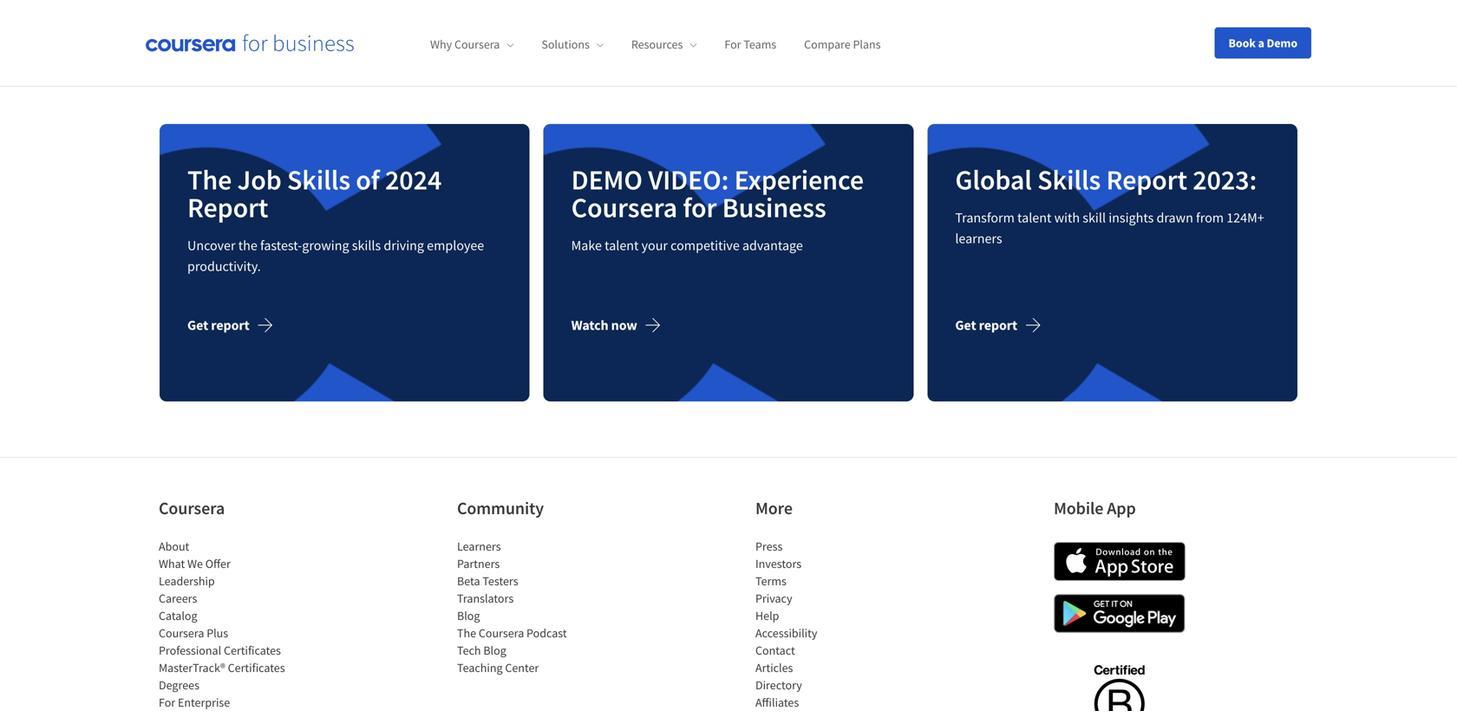 Task type: describe. For each thing, give the bounding box(es) containing it.
drawn
[[1157, 209, 1194, 227]]

of
[[356, 162, 380, 197]]

global skills report 2023:
[[956, 162, 1257, 197]]

beta testers link
[[457, 574, 519, 589]]

watch
[[572, 317, 609, 334]]

job
[[237, 162, 282, 197]]

about what we offer leadership careers catalog coursera plus professional certificates mastertrack® certificates degrees for enterprise
[[159, 539, 285, 711]]

what
[[159, 556, 185, 572]]

employee
[[427, 237, 484, 254]]

privacy
[[756, 591, 793, 607]]

contact link
[[756, 643, 795, 659]]

plus
[[207, 626, 228, 641]]

compare
[[805, 37, 851, 52]]

get it on google play image
[[1054, 595, 1186, 634]]

list for more
[[756, 538, 903, 712]]

book a demo button
[[1215, 27, 1312, 59]]

with
[[1055, 209, 1080, 227]]

now
[[611, 317, 637, 334]]

learners
[[457, 539, 501, 555]]

report inside the job skills of 2024 report
[[187, 190, 268, 225]]

download on the app store image
[[1054, 543, 1186, 582]]

privacy link
[[756, 591, 793, 607]]

mobile
[[1054, 498, 1104, 520]]

for inside about what we offer leadership careers catalog coursera plus professional certificates mastertrack® certificates degrees for enterprise
[[159, 695, 175, 711]]

app
[[1107, 498, 1136, 520]]

accessibility
[[756, 626, 818, 641]]

coursera inside learners partners beta testers translators blog the coursera podcast tech blog teaching center
[[479, 626, 524, 641]]

more
[[756, 498, 793, 520]]

catalog
[[159, 608, 197, 624]]

terms
[[756, 574, 787, 589]]

list for community
[[457, 538, 605, 677]]

affiliates
[[756, 695, 799, 711]]

1 horizontal spatial report
[[1107, 162, 1188, 197]]

coursera right the why
[[455, 37, 500, 52]]

terms link
[[756, 574, 787, 589]]

logo of certified b corporation image
[[1084, 655, 1155, 712]]

a
[[1259, 35, 1265, 51]]

investors link
[[756, 556, 802, 572]]

we
[[187, 556, 203, 572]]

solutions link
[[542, 37, 604, 52]]

get for global skills report 2023:
[[956, 317, 977, 334]]

podcast
[[527, 626, 567, 641]]

press link
[[756, 539, 783, 555]]

teams
[[744, 37, 777, 52]]

for teams link
[[725, 37, 777, 52]]

skill
[[1083, 209, 1106, 227]]

resources
[[632, 37, 683, 52]]

teaching center link
[[457, 661, 539, 676]]

from
[[1197, 209, 1224, 227]]

make
[[572, 237, 602, 254]]

transform
[[956, 209, 1015, 227]]

coursera up the about link
[[159, 498, 225, 520]]

uncover
[[187, 237, 236, 254]]

testers
[[483, 574, 519, 589]]

get report button for global skills report 2023:
[[956, 305, 1056, 346]]

translators
[[457, 591, 514, 607]]

catalog link
[[159, 608, 197, 624]]

blog link
[[457, 608, 480, 624]]

press
[[756, 539, 783, 555]]

book a demo
[[1229, 35, 1298, 51]]

0 vertical spatial blog
[[457, 608, 480, 624]]

mobile app
[[1054, 498, 1136, 520]]

coursera plus link
[[159, 626, 228, 641]]

articles
[[756, 661, 793, 676]]

transform talent with skill insights drawn from 124m+ learners
[[956, 209, 1265, 247]]

press investors terms privacy help accessibility contact articles directory affiliates
[[756, 539, 818, 711]]

global
[[956, 162, 1032, 197]]

watch now
[[572, 317, 637, 334]]

0 vertical spatial certificates
[[224, 643, 281, 659]]

get report for global skills report 2023:
[[956, 317, 1018, 334]]

get report button for the job skills of 2024 report
[[187, 305, 288, 346]]

mastertrack®
[[159, 661, 225, 676]]

the
[[238, 237, 258, 254]]

for enterprise link
[[159, 695, 230, 711]]

get report for the job skills of 2024 report
[[187, 317, 250, 334]]

about
[[159, 539, 189, 555]]

careers link
[[159, 591, 197, 607]]

what we offer link
[[159, 556, 231, 572]]

accessibility link
[[756, 626, 818, 641]]

affiliates link
[[756, 695, 799, 711]]

your
[[642, 237, 668, 254]]



Task type: vqa. For each thing, say whether or not it's contained in the screenshot.
Blog to the top
yes



Task type: locate. For each thing, give the bounding box(es) containing it.
1 vertical spatial the
[[457, 626, 476, 641]]

1 horizontal spatial get report
[[956, 317, 1018, 334]]

report for the job skills of 2024 report
[[211, 317, 250, 334]]

offer
[[205, 556, 231, 572]]

0 horizontal spatial talent
[[605, 237, 639, 254]]

0 horizontal spatial skills
[[287, 162, 351, 197]]

1 vertical spatial certificates
[[228, 661, 285, 676]]

talent
[[1018, 209, 1052, 227], [605, 237, 639, 254]]

coursera inside demo video: experience coursera for business
[[572, 190, 678, 225]]

uncover the fastest-growing skills driving employee productivity.
[[187, 237, 484, 275]]

list
[[159, 538, 306, 712], [457, 538, 605, 677], [756, 538, 903, 712]]

skills
[[287, 162, 351, 197], [1038, 162, 1101, 197]]

get
[[187, 317, 208, 334], [956, 317, 977, 334]]

0 horizontal spatial get
[[187, 317, 208, 334]]

community
[[457, 498, 544, 520]]

list for coursera
[[159, 538, 306, 712]]

2 report from the left
[[979, 317, 1018, 334]]

blog
[[457, 608, 480, 624], [484, 643, 507, 659]]

contact
[[756, 643, 795, 659]]

help link
[[756, 608, 780, 624]]

2 get report button from the left
[[956, 305, 1056, 346]]

0 vertical spatial talent
[[1018, 209, 1052, 227]]

get for the job skills of 2024 report
[[187, 317, 208, 334]]

1 list from the left
[[159, 538, 306, 712]]

compare plans link
[[805, 37, 881, 52]]

for
[[683, 190, 717, 225]]

1 get report from the left
[[187, 317, 250, 334]]

3 list from the left
[[756, 538, 903, 712]]

the down blog link
[[457, 626, 476, 641]]

teaching
[[457, 661, 503, 676]]

coursera up your
[[572, 190, 678, 225]]

help
[[756, 608, 780, 624]]

degrees link
[[159, 678, 200, 693]]

careers
[[159, 591, 197, 607]]

make talent your competitive advantage
[[572, 237, 803, 254]]

plans
[[853, 37, 881, 52]]

talent for demo
[[605, 237, 639, 254]]

driving
[[384, 237, 424, 254]]

0 horizontal spatial list
[[159, 538, 306, 712]]

1 horizontal spatial blog
[[484, 643, 507, 659]]

enterprise
[[178, 695, 230, 711]]

1 skills from the left
[[287, 162, 351, 197]]

talent inside transform talent with skill insights drawn from 124m+ learners
[[1018, 209, 1052, 227]]

skills inside the job skills of 2024 report
[[287, 162, 351, 197]]

0 horizontal spatial report
[[187, 190, 268, 225]]

articles link
[[756, 661, 793, 676]]

fastest-
[[260, 237, 302, 254]]

mastertrack® certificates link
[[159, 661, 285, 676]]

competitive
[[671, 237, 740, 254]]

2 get report from the left
[[956, 317, 1018, 334]]

learners partners beta testers translators blog the coursera podcast tech blog teaching center
[[457, 539, 567, 676]]

tech
[[457, 643, 481, 659]]

advantage
[[743, 237, 803, 254]]

insights
[[1109, 209, 1154, 227]]

coursera inside about what we offer leadership careers catalog coursera plus professional certificates mastertrack® certificates degrees for enterprise
[[159, 626, 204, 641]]

0 horizontal spatial the
[[187, 162, 232, 197]]

1 horizontal spatial list
[[457, 538, 605, 677]]

center
[[505, 661, 539, 676]]

blog up teaching center link
[[484, 643, 507, 659]]

0 horizontal spatial blog
[[457, 608, 480, 624]]

0 horizontal spatial get report button
[[187, 305, 288, 346]]

2 list from the left
[[457, 538, 605, 677]]

productivity.
[[187, 258, 261, 275]]

1 horizontal spatial the
[[457, 626, 476, 641]]

the inside the job skills of 2024 report
[[187, 162, 232, 197]]

for left teams
[[725, 37, 741, 52]]

1 horizontal spatial get report button
[[956, 305, 1056, 346]]

2 skills from the left
[[1038, 162, 1101, 197]]

degrees
[[159, 678, 200, 693]]

why coursera
[[430, 37, 500, 52]]

report up the uncover
[[187, 190, 268, 225]]

2 get from the left
[[956, 317, 977, 334]]

skills up with
[[1038, 162, 1101, 197]]

2 horizontal spatial list
[[756, 538, 903, 712]]

solutions
[[542, 37, 590, 52]]

learners link
[[457, 539, 501, 555]]

1 horizontal spatial for
[[725, 37, 741, 52]]

coursera for business image
[[146, 34, 354, 52]]

1 horizontal spatial get
[[956, 317, 977, 334]]

0 vertical spatial for
[[725, 37, 741, 52]]

skills
[[352, 237, 381, 254]]

0 horizontal spatial report
[[211, 317, 250, 334]]

the left job
[[187, 162, 232, 197]]

the inside learners partners beta testers translators blog the coursera podcast tech blog teaching center
[[457, 626, 476, 641]]

directory
[[756, 678, 802, 693]]

resources link
[[632, 37, 697, 52]]

the job skills of 2024 report
[[187, 162, 442, 225]]

certificates
[[224, 643, 281, 659], [228, 661, 285, 676]]

the
[[187, 162, 232, 197], [457, 626, 476, 641]]

1 vertical spatial talent
[[605, 237, 639, 254]]

book
[[1229, 35, 1256, 51]]

leadership link
[[159, 574, 215, 589]]

beta
[[457, 574, 480, 589]]

1 horizontal spatial skills
[[1038, 162, 1101, 197]]

talent for global
[[1018, 209, 1052, 227]]

1 horizontal spatial report
[[979, 317, 1018, 334]]

compare plans
[[805, 37, 881, 52]]

1 vertical spatial for
[[159, 695, 175, 711]]

watch now button
[[572, 305, 676, 346]]

coursera down catalog link
[[159, 626, 204, 641]]

1 horizontal spatial talent
[[1018, 209, 1052, 227]]

2024
[[385, 162, 442, 197]]

1 report from the left
[[211, 317, 250, 334]]

why coursera link
[[430, 37, 514, 52]]

2023:
[[1193, 162, 1257, 197]]

0 horizontal spatial get report
[[187, 317, 250, 334]]

business
[[722, 190, 827, 225]]

coursera up tech blog link
[[479, 626, 524, 641]]

blog down translators
[[457, 608, 480, 624]]

partners
[[457, 556, 500, 572]]

talent left your
[[605, 237, 639, 254]]

report up insights
[[1107, 162, 1188, 197]]

report for global skills report 2023:
[[979, 317, 1018, 334]]

report
[[211, 317, 250, 334], [979, 317, 1018, 334]]

list containing press
[[756, 538, 903, 712]]

certificates down professional certificates link
[[228, 661, 285, 676]]

investors
[[756, 556, 802, 572]]

get report button
[[187, 305, 288, 346], [956, 305, 1056, 346]]

1 get report button from the left
[[187, 305, 288, 346]]

video:
[[648, 162, 729, 197]]

talent left with
[[1018, 209, 1052, 227]]

experience
[[735, 162, 864, 197]]

certificates up mastertrack® certificates link
[[224, 643, 281, 659]]

get report
[[187, 317, 250, 334], [956, 317, 1018, 334]]

124m+
[[1227, 209, 1265, 227]]

list containing learners
[[457, 538, 605, 677]]

directory link
[[756, 678, 802, 693]]

translators link
[[457, 591, 514, 607]]

about link
[[159, 539, 189, 555]]

tech blog link
[[457, 643, 507, 659]]

1 get from the left
[[187, 317, 208, 334]]

0 vertical spatial the
[[187, 162, 232, 197]]

demo
[[1267, 35, 1298, 51]]

0 horizontal spatial for
[[159, 695, 175, 711]]

1 vertical spatial blog
[[484, 643, 507, 659]]

for down degrees
[[159, 695, 175, 711]]

leadership
[[159, 574, 215, 589]]

list containing about
[[159, 538, 306, 712]]

the coursera podcast link
[[457, 626, 567, 641]]

demo
[[572, 162, 643, 197]]

skills left of
[[287, 162, 351, 197]]

professional
[[159, 643, 221, 659]]



